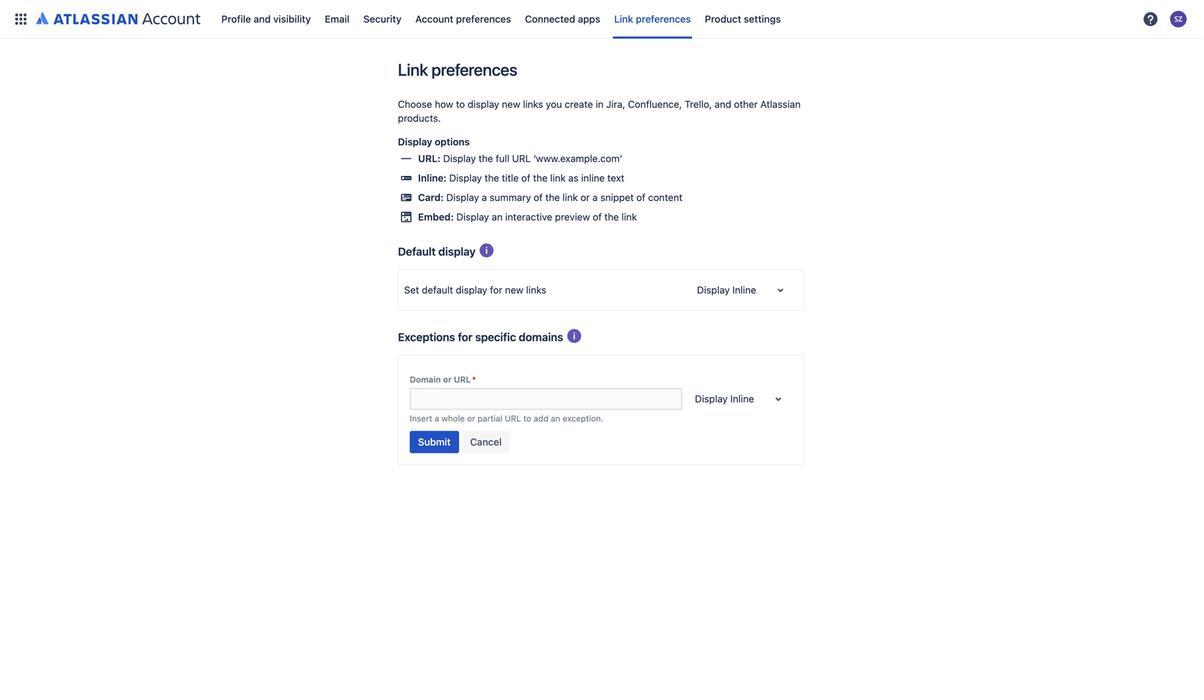 Task type: describe. For each thing, give the bounding box(es) containing it.
display down options
[[443, 153, 476, 164]]

help image
[[1143, 11, 1159, 27]]

link preferences inside manage profile menu element
[[614, 13, 691, 25]]

and inside 'choose how to display new links you create in jira, confluence, trello, and other atlassian products.'
[[715, 98, 732, 110]]

email
[[325, 13, 350, 25]]

manage profile menu element
[[8, 0, 1139, 39]]

'www.example.com'
[[534, 153, 623, 164]]

default
[[422, 284, 453, 296]]

cancel
[[470, 436, 502, 448]]

content
[[648, 192, 683, 203]]

domains
[[519, 331, 563, 344]]

exceptions for specific domains
[[398, 331, 563, 344]]

info inline message image
[[566, 328, 583, 344]]

choose how to display new links you create in jira, confluence, trello, and other atlassian products.
[[398, 98, 801, 124]]

2 horizontal spatial a
[[593, 192, 598, 203]]

profile and visibility
[[221, 13, 311, 25]]

specific
[[475, 331, 516, 344]]

product settings link
[[701, 8, 785, 30]]

set default display for new links
[[404, 284, 547, 296]]

connected apps
[[525, 13, 601, 25]]

inline
[[581, 172, 605, 184]]

cancel button
[[462, 431, 510, 453]]

profile
[[221, 13, 251, 25]]

visibility
[[273, 13, 311, 25]]

profile and visibility link
[[217, 8, 315, 30]]

display options
[[398, 136, 470, 148]]

link for or
[[563, 192, 578, 203]]

product
[[705, 13, 742, 25]]

0 horizontal spatial link
[[398, 60, 428, 79]]

links for for
[[526, 284, 547, 296]]

switch to... image
[[13, 11, 29, 27]]

1 vertical spatial to
[[524, 414, 532, 423]]

embed:
[[418, 211, 454, 223]]

0 vertical spatial url
[[512, 153, 531, 164]]

display right card:
[[447, 192, 479, 203]]

of right preview
[[593, 211, 602, 223]]

display inline for open image
[[695, 393, 754, 405]]

of right snippet
[[637, 192, 646, 203]]

account image
[[1171, 11, 1187, 27]]

snippet
[[601, 192, 634, 203]]

inline for open image
[[731, 393, 754, 405]]

link inside link preferences link
[[614, 13, 633, 25]]

products.
[[398, 112, 441, 124]]

link for as
[[550, 172, 566, 184]]

preferences for link preferences link at the right
[[636, 13, 691, 25]]

inline: display the title of the link as inline text
[[418, 172, 625, 184]]

add
[[534, 414, 549, 423]]

default display
[[398, 245, 476, 258]]

2 vertical spatial link
[[622, 211, 637, 223]]

new for display
[[502, 98, 521, 110]]

display left open icon
[[697, 284, 730, 296]]

email link
[[321, 8, 354, 30]]

group containing submit
[[410, 431, 510, 453]]

insert
[[410, 414, 432, 423]]

account
[[416, 13, 454, 25]]

the left "title"
[[485, 172, 499, 184]]

0 vertical spatial for
[[490, 284, 503, 296]]

submit
[[418, 436, 451, 448]]

display inside 'choose how to display new links you create in jira, confluence, trello, and other atlassian products.'
[[468, 98, 499, 110]]

security
[[364, 13, 402, 25]]

jira,
[[606, 98, 626, 110]]

you
[[546, 98, 562, 110]]

display up info inline message image
[[457, 211, 489, 223]]

url: display the full url 'www.example.com'
[[418, 153, 623, 164]]

trello,
[[685, 98, 712, 110]]

inline:
[[418, 172, 447, 184]]

exceptions
[[398, 331, 455, 344]]

full
[[496, 153, 510, 164]]

in
[[596, 98, 604, 110]]



Task type: vqa. For each thing, say whether or not it's contained in the screenshot.
we
no



Task type: locate. For each thing, give the bounding box(es) containing it.
preferences up how
[[432, 60, 518, 79]]

info inline message image
[[479, 242, 495, 259]]

url:
[[418, 153, 441, 164]]

create
[[565, 98, 593, 110]]

link up preview
[[563, 192, 578, 203]]

None text field
[[695, 392, 698, 406]]

display inline for open icon
[[697, 284, 756, 296]]

0 horizontal spatial for
[[458, 331, 473, 344]]

1 vertical spatial and
[[715, 98, 732, 110]]

of up the interactive
[[534, 192, 543, 203]]

display right default
[[456, 284, 488, 296]]

the up preview
[[546, 192, 560, 203]]

0 vertical spatial inline
[[733, 284, 756, 296]]

for left specific
[[458, 331, 473, 344]]

link preferences link
[[610, 8, 695, 30]]

preferences right account
[[456, 13, 511, 25]]

1 horizontal spatial or
[[467, 414, 475, 423]]

display
[[398, 136, 432, 148], [443, 153, 476, 164], [449, 172, 482, 184], [447, 192, 479, 203], [457, 211, 489, 223], [697, 284, 730, 296], [695, 393, 728, 405]]

*
[[472, 375, 476, 384]]

card: display a summary of the link or a snippet of content
[[418, 192, 683, 203]]

security link
[[359, 8, 406, 30]]

0 vertical spatial display inline
[[697, 284, 756, 296]]

2 horizontal spatial or
[[581, 192, 590, 203]]

of
[[522, 172, 531, 184], [534, 192, 543, 203], [637, 192, 646, 203], [593, 211, 602, 223]]

link down snippet
[[622, 211, 637, 223]]

0 horizontal spatial or
[[443, 375, 452, 384]]

0 horizontal spatial link preferences
[[398, 60, 518, 79]]

new left you
[[502, 98, 521, 110]]

link preferences
[[614, 13, 691, 25], [398, 60, 518, 79]]

0 vertical spatial and
[[254, 13, 271, 25]]

preferences
[[456, 13, 511, 25], [636, 13, 691, 25], [432, 60, 518, 79]]

links inside 'choose how to display new links you create in jira, confluence, trello, and other atlassian products.'
[[523, 98, 543, 110]]

0 vertical spatial link
[[550, 172, 566, 184]]

to
[[456, 98, 465, 110], [524, 414, 532, 423]]

2 vertical spatial url
[[505, 414, 521, 423]]

display inline left open image
[[695, 393, 754, 405]]

for
[[490, 284, 503, 296], [458, 331, 473, 344]]

insert a whole or partial url to add an exception.
[[410, 414, 604, 423]]

partial
[[478, 414, 503, 423]]

a left summary
[[482, 192, 487, 203]]

title
[[502, 172, 519, 184]]

text
[[608, 172, 625, 184]]

to left add
[[524, 414, 532, 423]]

and
[[254, 13, 271, 25], [715, 98, 732, 110]]

domain
[[410, 375, 441, 384]]

choose
[[398, 98, 432, 110]]

url right full
[[512, 153, 531, 164]]

0 horizontal spatial an
[[492, 211, 503, 223]]

preferences for account preferences link
[[456, 13, 511, 25]]

1 horizontal spatial an
[[551, 414, 561, 423]]

0 vertical spatial new
[[502, 98, 521, 110]]

None field
[[411, 389, 681, 409]]

url
[[512, 153, 531, 164], [454, 375, 471, 384], [505, 414, 521, 423]]

0 horizontal spatial and
[[254, 13, 271, 25]]

links left you
[[523, 98, 543, 110]]

2 vertical spatial or
[[467, 414, 475, 423]]

display right how
[[468, 98, 499, 110]]

inline
[[733, 284, 756, 296], [731, 393, 754, 405]]

new for for
[[505, 284, 524, 296]]

display inline left open icon
[[697, 284, 756, 296]]

settings
[[744, 13, 781, 25]]

0 vertical spatial an
[[492, 211, 503, 223]]

new inside 'choose how to display new links you create in jira, confluence, trello, and other atlassian products.'
[[502, 98, 521, 110]]

1 horizontal spatial link preferences
[[614, 13, 691, 25]]

default
[[398, 245, 436, 258]]

link up choose
[[398, 60, 428, 79]]

card:
[[418, 192, 444, 203]]

url left *
[[454, 375, 471, 384]]

confluence,
[[628, 98, 682, 110]]

submit button
[[410, 431, 459, 453]]

1 vertical spatial new
[[505, 284, 524, 296]]

to inside 'choose how to display new links you create in jira, confluence, trello, and other atlassian products.'
[[456, 98, 465, 110]]

open image
[[772, 282, 789, 299]]

of right "title"
[[522, 172, 531, 184]]

display up url:
[[398, 136, 432, 148]]

0 vertical spatial link preferences
[[614, 13, 691, 25]]

and inside manage profile menu element
[[254, 13, 271, 25]]

1 vertical spatial link
[[563, 192, 578, 203]]

preview
[[555, 211, 590, 223]]

display left open image
[[695, 393, 728, 405]]

or right 'domain'
[[443, 375, 452, 384]]

inline left open icon
[[733, 284, 756, 296]]

link preferences right apps
[[614, 13, 691, 25]]

display inline
[[697, 284, 756, 296], [695, 393, 754, 405]]

link
[[550, 172, 566, 184], [563, 192, 578, 203], [622, 211, 637, 223]]

and right profile
[[254, 13, 271, 25]]

connected apps link
[[521, 8, 605, 30]]

an
[[492, 211, 503, 223], [551, 414, 561, 423]]

1 vertical spatial url
[[454, 375, 471, 384]]

a right insert
[[435, 414, 439, 423]]

account preferences link
[[411, 8, 515, 30]]

new
[[502, 98, 521, 110], [505, 284, 524, 296]]

1 horizontal spatial a
[[482, 192, 487, 203]]

display left info inline message image
[[439, 245, 476, 258]]

the up card: display a summary of the link or a snippet of content
[[533, 172, 548, 184]]

how
[[435, 98, 453, 110]]

link left as
[[550, 172, 566, 184]]

1 vertical spatial links
[[526, 284, 547, 296]]

open image
[[770, 391, 787, 407]]

preferences left product
[[636, 13, 691, 25]]

for down info inline message image
[[490, 284, 503, 296]]

link
[[614, 13, 633, 25], [398, 60, 428, 79]]

or right whole
[[467, 414, 475, 423]]

0 vertical spatial link
[[614, 13, 633, 25]]

an down summary
[[492, 211, 503, 223]]

1 horizontal spatial link
[[614, 13, 633, 25]]

an right add
[[551, 414, 561, 423]]

other
[[734, 98, 758, 110]]

product settings
[[705, 13, 781, 25]]

display right inline:
[[449, 172, 482, 184]]

0 vertical spatial display
[[468, 98, 499, 110]]

0 vertical spatial links
[[523, 98, 543, 110]]

the
[[479, 153, 493, 164], [485, 172, 499, 184], [533, 172, 548, 184], [546, 192, 560, 203], [605, 211, 619, 223]]

link right apps
[[614, 13, 633, 25]]

a down inline
[[593, 192, 598, 203]]

links for display
[[523, 98, 543, 110]]

1 vertical spatial for
[[458, 331, 473, 344]]

summary
[[490, 192, 531, 203]]

2 vertical spatial display
[[456, 284, 488, 296]]

domain or url *
[[410, 375, 476, 384]]

atlassian
[[761, 98, 801, 110]]

the left full
[[479, 153, 493, 164]]

links
[[523, 98, 543, 110], [526, 284, 547, 296]]

1 vertical spatial inline
[[731, 393, 754, 405]]

url right partial
[[505, 414, 521, 423]]

1 vertical spatial link
[[398, 60, 428, 79]]

0 horizontal spatial to
[[456, 98, 465, 110]]

whole
[[442, 414, 465, 423]]

1 vertical spatial link preferences
[[398, 60, 518, 79]]

interactive
[[505, 211, 553, 223]]

1 vertical spatial display
[[439, 245, 476, 258]]

banner containing profile and visibility
[[0, 0, 1203, 39]]

group
[[410, 431, 510, 453]]

link preferences up how
[[398, 60, 518, 79]]

to right how
[[456, 98, 465, 110]]

1 vertical spatial display inline
[[695, 393, 754, 405]]

0 vertical spatial or
[[581, 192, 590, 203]]

0 vertical spatial to
[[456, 98, 465, 110]]

and left other
[[715, 98, 732, 110]]

links up domains
[[526, 284, 547, 296]]

new up specific
[[505, 284, 524, 296]]

apps
[[578, 13, 601, 25]]

0 horizontal spatial a
[[435, 414, 439, 423]]

1 horizontal spatial to
[[524, 414, 532, 423]]

exception.
[[563, 414, 604, 423]]

embed: display an interactive preview of the link
[[418, 211, 637, 223]]

1 vertical spatial an
[[551, 414, 561, 423]]

options
[[435, 136, 470, 148]]

set
[[404, 284, 419, 296]]

display
[[468, 98, 499, 110], [439, 245, 476, 258], [456, 284, 488, 296]]

1 vertical spatial or
[[443, 375, 452, 384]]

or
[[581, 192, 590, 203], [443, 375, 452, 384], [467, 414, 475, 423]]

inline left open image
[[731, 393, 754, 405]]

inline for open icon
[[733, 284, 756, 296]]

banner
[[0, 0, 1203, 39]]

1 horizontal spatial and
[[715, 98, 732, 110]]

1 horizontal spatial for
[[490, 284, 503, 296]]

None text field
[[697, 283, 700, 297]]

the down snippet
[[605, 211, 619, 223]]

account preferences
[[416, 13, 511, 25]]

or down inline
[[581, 192, 590, 203]]

as
[[568, 172, 579, 184]]

a
[[482, 192, 487, 203], [593, 192, 598, 203], [435, 414, 439, 423]]

connected
[[525, 13, 576, 25]]



